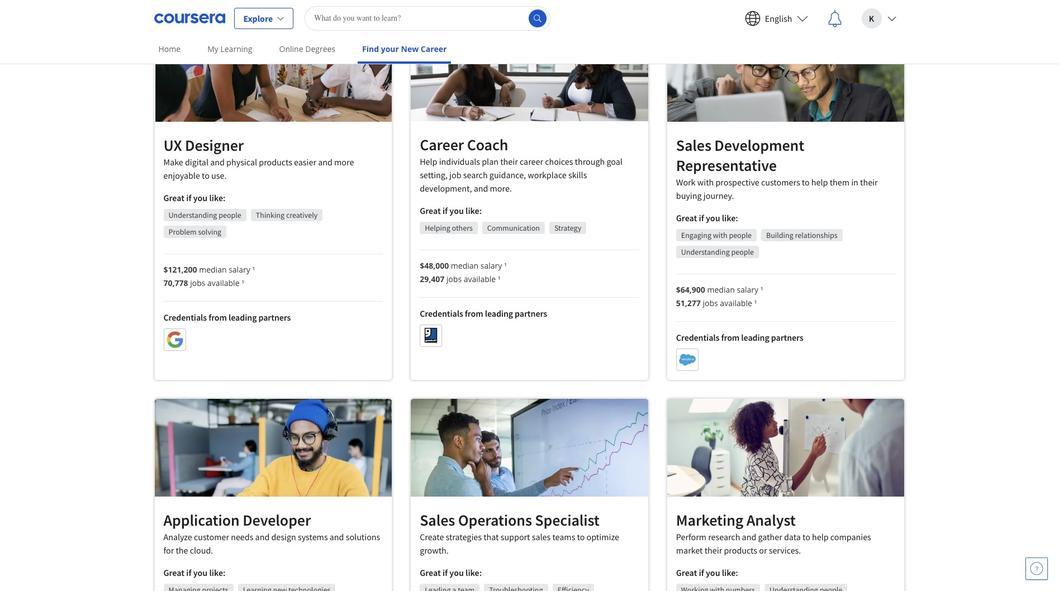 Task type: locate. For each thing, give the bounding box(es) containing it.
None search field
[[305, 6, 551, 30]]

0 horizontal spatial credentials
[[164, 312, 207, 323]]

with inside sales development representative work with prospective customers to help them in their buying journey.
[[698, 177, 714, 188]]

jobs inside the $48,000 median salary ¹ 29,407 jobs available ¹
[[447, 274, 462, 285]]

to left use.
[[202, 170, 210, 181]]

like: for sales development representative
[[722, 213, 738, 224]]

my learning
[[208, 44, 252, 54]]

you
[[193, 192, 208, 203], [450, 205, 464, 216], [706, 213, 720, 224], [193, 568, 208, 579], [450, 568, 464, 579], [706, 568, 720, 579]]

customers
[[761, 177, 800, 188]]

sales inside sales development representative work with prospective customers to help them in their buying journey.
[[676, 135, 712, 156]]

0 vertical spatial sales
[[676, 135, 712, 156]]

from down $121,200 median salary ¹ 70,778 jobs available ¹ at the left
[[209, 312, 227, 323]]

2 horizontal spatial from
[[721, 332, 740, 343]]

salary inside the $48,000 median salary ¹ 29,407 jobs available ¹
[[481, 261, 502, 271]]

ux
[[164, 135, 182, 155]]

services.
[[769, 545, 801, 556]]

if up engaging
[[699, 213, 704, 224]]

credentials for help
[[420, 308, 463, 319]]

2 horizontal spatial available
[[720, 298, 752, 309]]

sales up the work
[[676, 135, 712, 156]]

their down the research
[[705, 545, 722, 556]]

my learning link
[[203, 36, 257, 61]]

like: down strategies on the bottom of page
[[466, 568, 482, 579]]

prospective
[[716, 177, 760, 188]]

great down growth.
[[420, 568, 441, 579]]

great if you like: down enjoyable
[[164, 192, 226, 203]]

0 vertical spatial their
[[500, 156, 518, 167]]

in
[[852, 177, 859, 188]]

1 vertical spatial understanding people
[[681, 247, 754, 257]]

1 horizontal spatial credentials
[[420, 308, 463, 319]]

0 horizontal spatial products
[[259, 156, 292, 168]]

0 vertical spatial understanding people
[[169, 210, 241, 220]]

jobs right 51,277
[[703, 298, 718, 309]]

2 vertical spatial people
[[732, 247, 754, 257]]

create
[[420, 532, 444, 543]]

great down market
[[676, 568, 697, 579]]

to
[[202, 170, 210, 181], [802, 177, 810, 188], [577, 532, 585, 543], [803, 532, 811, 543]]

engaging
[[681, 230, 712, 241]]

great for sales operations specialist
[[420, 568, 441, 579]]

their
[[500, 156, 518, 167], [860, 177, 878, 188], [705, 545, 722, 556]]

from for make
[[209, 312, 227, 323]]

like: for application developer
[[209, 568, 226, 579]]

credentials from leading partners
[[420, 308, 547, 319], [164, 312, 291, 323], [676, 332, 804, 343]]

cloud.
[[190, 545, 213, 556]]

their inside sales development representative work with prospective customers to help them in their buying journey.
[[860, 177, 878, 188]]

0 vertical spatial products
[[259, 156, 292, 168]]

great down enjoyable
[[164, 192, 185, 203]]

median right "$121,200"
[[199, 264, 227, 275]]

great if you like: down market
[[676, 568, 738, 579]]

0 vertical spatial help
[[812, 177, 828, 188]]

salary inside $64,900 median salary ¹ 51,277 jobs available ¹
[[737, 285, 759, 295]]

choices
[[545, 156, 573, 167]]

you down the research
[[706, 568, 720, 579]]

credentials
[[420, 308, 463, 319], [164, 312, 207, 323], [676, 332, 720, 343]]

great
[[164, 192, 185, 203], [420, 205, 441, 216], [676, 213, 697, 224], [164, 568, 185, 579], [420, 568, 441, 579], [676, 568, 697, 579]]

0 horizontal spatial jobs
[[190, 278, 205, 288]]

great for sales development representative
[[676, 213, 697, 224]]

2 horizontal spatial their
[[860, 177, 878, 188]]

salary
[[481, 261, 502, 271], [229, 264, 250, 275], [737, 285, 759, 295]]

credentials from leading partners down $121,200 median salary ¹ 70,778 jobs available ¹ at the left
[[164, 312, 291, 323]]

median inside $64,900 median salary ¹ 51,277 jobs available ¹
[[707, 285, 735, 295]]

credentials down 70,778
[[164, 312, 207, 323]]

thinking creatively
[[256, 210, 318, 220]]

0 horizontal spatial their
[[500, 156, 518, 167]]

help
[[812, 177, 828, 188], [812, 532, 829, 543]]

individuals
[[439, 156, 480, 167]]

through
[[575, 156, 605, 167]]

1 horizontal spatial products
[[724, 545, 758, 556]]

0 horizontal spatial sales
[[420, 511, 455, 531]]

online
[[279, 44, 303, 54]]

and down "search"
[[474, 183, 488, 194]]

setting,
[[420, 169, 448, 181]]

sales operations specialist image
[[411, 399, 648, 497]]

jobs inside $64,900 median salary ¹ 51,277 jobs available ¹
[[703, 298, 718, 309]]

leading down $64,900 median salary ¹ 51,277 jobs available ¹
[[742, 332, 770, 343]]

0 vertical spatial career
[[421, 44, 447, 54]]

0 vertical spatial with
[[698, 177, 714, 188]]

people up solving
[[219, 210, 241, 220]]

1 vertical spatial sales
[[420, 511, 455, 531]]

leading down the $48,000 median salary ¹ 29,407 jobs available ¹
[[485, 308, 513, 319]]

2 horizontal spatial credentials from leading partners
[[676, 332, 804, 343]]

and right systems
[[330, 532, 344, 543]]

if for marketing analyst
[[699, 568, 704, 579]]

0 horizontal spatial understanding people
[[169, 210, 241, 220]]

0 horizontal spatial partners
[[259, 312, 291, 323]]

1 vertical spatial products
[[724, 545, 758, 556]]

marketing
[[676, 511, 744, 531]]

sales for development
[[676, 135, 712, 156]]

sales up create
[[420, 511, 455, 531]]

like: for career coach
[[466, 205, 482, 216]]

1 horizontal spatial partners
[[515, 308, 547, 319]]

you for ux designer
[[193, 192, 208, 203]]

designer
[[185, 135, 244, 155]]

0 horizontal spatial understanding
[[169, 210, 217, 220]]

median inside $121,200 median salary ¹ 70,778 jobs available ¹
[[199, 264, 227, 275]]

help right the data
[[812, 532, 829, 543]]

easier
[[294, 156, 316, 168]]

great for application developer
[[164, 568, 185, 579]]

relationships
[[795, 230, 838, 241]]

2 horizontal spatial median
[[707, 285, 735, 295]]

from for help
[[465, 308, 483, 319]]

with up journey. on the top of page
[[698, 177, 714, 188]]

credentials from leading partners down the $48,000 median salary ¹ 29,407 jobs available ¹
[[420, 308, 547, 319]]

1 vertical spatial with
[[713, 230, 728, 241]]

to right customers
[[802, 177, 810, 188]]

the
[[176, 545, 188, 556]]

like: down cloud.
[[209, 568, 226, 579]]

you for marketing analyst
[[706, 568, 720, 579]]

help inside marketing analyst perform research and gather data to help companies market their products or services.
[[812, 532, 829, 543]]

if down market
[[699, 568, 704, 579]]

with
[[698, 177, 714, 188], [713, 230, 728, 241]]

like: for marketing analyst
[[722, 568, 738, 579]]

median inside the $48,000 median salary ¹ 29,407 jobs available ¹
[[451, 261, 479, 271]]

understanding up 'problem solving'
[[169, 210, 217, 220]]

ux designer image
[[155, 24, 392, 122]]

available inside the $48,000 median salary ¹ 29,407 jobs available ¹
[[464, 274, 496, 285]]

if up helping others
[[443, 205, 448, 216]]

available inside $64,900 median salary ¹ 51,277 jobs available ¹
[[720, 298, 752, 309]]

help left them
[[812, 177, 828, 188]]

great if you like: down growth.
[[420, 568, 482, 579]]

0 horizontal spatial salary
[[229, 264, 250, 275]]

career
[[421, 44, 447, 54], [420, 135, 464, 155]]

like: up others
[[466, 205, 482, 216]]

like: down the research
[[722, 568, 738, 579]]

median right $64,900
[[707, 285, 735, 295]]

for
[[164, 545, 174, 556]]

1 horizontal spatial from
[[465, 308, 483, 319]]

0 horizontal spatial median
[[199, 264, 227, 275]]

design
[[271, 532, 296, 543]]

salary for make
[[229, 264, 250, 275]]

great down for
[[164, 568, 185, 579]]

needs
[[231, 532, 253, 543]]

1 horizontal spatial credentials from leading partners
[[420, 308, 547, 319]]

help for development
[[812, 177, 828, 188]]

their right in
[[860, 177, 878, 188]]

home link
[[154, 36, 185, 61]]

if
[[186, 192, 192, 203], [443, 205, 448, 216], [699, 213, 704, 224], [186, 568, 192, 579], [443, 568, 448, 579], [699, 568, 704, 579]]

median for representative
[[707, 285, 735, 295]]

leading for help
[[485, 308, 513, 319]]

if for career coach
[[443, 205, 448, 216]]

use.
[[211, 170, 227, 181]]

jobs inside $121,200 median salary ¹ 70,778 jobs available ¹
[[190, 278, 205, 288]]

1 vertical spatial their
[[860, 177, 878, 188]]

2 horizontal spatial jobs
[[703, 298, 718, 309]]

like: up engaging with people
[[722, 213, 738, 224]]

online degrees link
[[275, 36, 340, 61]]

and
[[210, 156, 225, 168], [318, 156, 333, 168], [474, 183, 488, 194], [255, 532, 270, 543], [330, 532, 344, 543], [742, 532, 757, 543]]

2 horizontal spatial credentials
[[676, 332, 720, 343]]

median
[[451, 261, 479, 271], [199, 264, 227, 275], [707, 285, 735, 295]]

2 vertical spatial their
[[705, 545, 722, 556]]

you down enjoyable
[[193, 192, 208, 203]]

career right new
[[421, 44, 447, 54]]

and up use.
[[210, 156, 225, 168]]

understanding down engaging
[[681, 247, 730, 257]]

great if you like: for ux designer
[[164, 192, 226, 203]]

them
[[830, 177, 850, 188]]

and inside marketing analyst perform research and gather data to help companies market their products or services.
[[742, 532, 757, 543]]

1 horizontal spatial median
[[451, 261, 479, 271]]

2 horizontal spatial leading
[[742, 332, 770, 343]]

salary inside $121,200 median salary ¹ 70,778 jobs available ¹
[[229, 264, 250, 275]]

$48,000 median salary ¹ 29,407 jobs available ¹
[[420, 261, 507, 285]]

credentials for representative
[[676, 332, 720, 343]]

great if you like: up helping others
[[420, 205, 482, 216]]

more
[[334, 156, 354, 168]]

thinking
[[256, 210, 285, 220]]

helping
[[425, 223, 450, 233]]

jobs for help
[[447, 274, 462, 285]]

products left the easier on the left top of the page
[[259, 156, 292, 168]]

median right $48,000 at top left
[[451, 261, 479, 271]]

available right 29,407
[[464, 274, 496, 285]]

understanding people down engaging with people
[[681, 247, 754, 257]]

1 vertical spatial help
[[812, 532, 829, 543]]

k button
[[853, 0, 905, 36]]

to inside ux designer make digital and physical products easier and more enjoyable to use.
[[202, 170, 210, 181]]

you down strategies on the bottom of page
[[450, 568, 464, 579]]

products inside ux designer make digital and physical products easier and more enjoyable to use.
[[259, 156, 292, 168]]

you up others
[[450, 205, 464, 216]]

from down the $48,000 median salary ¹ 29,407 jobs available ¹
[[465, 308, 483, 319]]

people left the building
[[729, 230, 752, 241]]

to right the "teams"
[[577, 532, 585, 543]]

application developer analyze customer needs and design systems and solutions for the cloud.
[[164, 511, 380, 556]]

you down cloud.
[[193, 568, 208, 579]]

available right 51,277
[[720, 298, 752, 309]]

if down the in the bottom left of the page
[[186, 568, 192, 579]]

1 horizontal spatial sales
[[676, 135, 712, 156]]

1 horizontal spatial available
[[464, 274, 496, 285]]

products down the research
[[724, 545, 758, 556]]

from down $64,900 median salary ¹ 51,277 jobs available ¹
[[721, 332, 740, 343]]

jobs right 70,778
[[190, 278, 205, 288]]

great up the helping
[[420, 205, 441, 216]]

products inside marketing analyst perform research and gather data to help companies market their products or services.
[[724, 545, 758, 556]]

2 horizontal spatial partners
[[771, 332, 804, 343]]

career up help
[[420, 135, 464, 155]]

understanding people up solving
[[169, 210, 241, 220]]

and right needs
[[255, 532, 270, 543]]

strategies
[[446, 532, 482, 543]]

1 horizontal spatial salary
[[481, 261, 502, 271]]

home
[[158, 44, 181, 54]]

sales inside sales operations specialist create strategies that support sales teams to optimize growth.
[[420, 511, 455, 531]]

if down enjoyable
[[186, 192, 192, 203]]

credentials down 29,407
[[420, 308, 463, 319]]

partners
[[515, 308, 547, 319], [259, 312, 291, 323], [771, 332, 804, 343]]

1 horizontal spatial jobs
[[447, 274, 462, 285]]

from
[[465, 308, 483, 319], [209, 312, 227, 323], [721, 332, 740, 343]]

to inside sales operations specialist create strategies that support sales teams to optimize growth.
[[577, 532, 585, 543]]

great for ux designer
[[164, 192, 185, 203]]

great if you like: down cloud.
[[164, 568, 226, 579]]

29,407
[[420, 274, 445, 285]]

1 vertical spatial career
[[420, 135, 464, 155]]

if down growth.
[[443, 568, 448, 579]]

available inside $121,200 median salary ¹ 70,778 jobs available ¹
[[207, 278, 240, 288]]

people down engaging with people
[[732, 247, 754, 257]]

0 horizontal spatial from
[[209, 312, 227, 323]]

and left gather
[[742, 532, 757, 543]]

like:
[[209, 192, 226, 203], [466, 205, 482, 216], [722, 213, 738, 224], [209, 568, 226, 579], [466, 568, 482, 579], [722, 568, 738, 579]]

you for sales development representative
[[706, 213, 720, 224]]

understanding people
[[169, 210, 241, 220], [681, 247, 754, 257]]

you up engaging with people
[[706, 213, 720, 224]]

help inside sales development representative work with prospective customers to help them in their buying journey.
[[812, 177, 828, 188]]

1 horizontal spatial their
[[705, 545, 722, 556]]

available right 70,778
[[207, 278, 240, 288]]

0 horizontal spatial leading
[[229, 312, 257, 323]]

problem solving
[[169, 227, 221, 237]]

0 horizontal spatial credentials from leading partners
[[164, 312, 291, 323]]

credentials down 51,277
[[676, 332, 720, 343]]

credentials from leading partners down $64,900 median salary ¹ 51,277 jobs available ¹
[[676, 332, 804, 343]]

1 vertical spatial understanding
[[681, 247, 730, 257]]

2 horizontal spatial salary
[[737, 285, 759, 295]]

great if you like: up engaging with people
[[676, 213, 738, 224]]

jobs right 29,407
[[447, 274, 462, 285]]

great up engaging
[[676, 213, 697, 224]]

customer
[[194, 532, 229, 543]]

my
[[208, 44, 219, 54]]

great for career coach
[[420, 205, 441, 216]]

products
[[259, 156, 292, 168], [724, 545, 758, 556]]

leading down $121,200 median salary ¹ 70,778 jobs available ¹ at the left
[[229, 312, 257, 323]]

their up the guidance,
[[500, 156, 518, 167]]

1 horizontal spatial leading
[[485, 308, 513, 319]]

with right engaging
[[713, 230, 728, 241]]

0 horizontal spatial available
[[207, 278, 240, 288]]

and inside career coach help individuals plan their career choices through goal setting, job search guidance, workplace skills development, and more.
[[474, 183, 488, 194]]

to right the data
[[803, 532, 811, 543]]

their inside marketing analyst perform research and gather data to help companies market their products or services.
[[705, 545, 722, 556]]

like: down use.
[[209, 192, 226, 203]]



Task type: describe. For each thing, give the bounding box(es) containing it.
growth.
[[420, 545, 449, 556]]

you for career coach
[[450, 205, 464, 216]]

analyze
[[164, 532, 192, 543]]

english button
[[736, 0, 817, 36]]

0 vertical spatial understanding
[[169, 210, 217, 220]]

70,778
[[164, 278, 188, 288]]

great if you like: for sales development representative
[[676, 213, 738, 224]]

communication
[[487, 223, 540, 233]]

great if you like: for marketing analyst
[[676, 568, 738, 579]]

ux designer make digital and physical products easier and more enjoyable to use.
[[164, 135, 354, 181]]

0 vertical spatial people
[[219, 210, 241, 220]]

strategy
[[555, 223, 582, 233]]

k
[[869, 13, 875, 24]]

new
[[401, 44, 419, 54]]

$64,900
[[676, 285, 705, 295]]

jobs for make
[[190, 278, 205, 288]]

analyst
[[747, 511, 796, 531]]

journey.
[[704, 190, 734, 201]]

leading for representative
[[742, 332, 770, 343]]

application
[[164, 511, 240, 531]]

work
[[676, 177, 696, 188]]

teams
[[553, 532, 575, 543]]

if for ux designer
[[186, 192, 192, 203]]

marketing analyst image
[[667, 399, 905, 497]]

credentials for make
[[164, 312, 207, 323]]

systems
[[298, 532, 328, 543]]

sales operations specialist create strategies that support sales teams to optimize growth.
[[420, 511, 619, 556]]

goal
[[607, 156, 623, 167]]

leading for make
[[229, 312, 257, 323]]

partners for ux designer
[[259, 312, 291, 323]]

operations
[[458, 511, 532, 531]]

helping others
[[425, 223, 473, 233]]

support
[[501, 532, 530, 543]]

if for sales development representative
[[699, 213, 704, 224]]

credentials from leading partners for make
[[164, 312, 291, 323]]

solving
[[198, 227, 221, 237]]

median for help
[[451, 261, 479, 271]]

51,277
[[676, 298, 701, 309]]

$121,200
[[164, 264, 197, 275]]

you for sales operations specialist
[[450, 568, 464, 579]]

available for make
[[207, 278, 240, 288]]

english
[[765, 13, 792, 24]]

available for representative
[[720, 298, 752, 309]]

online degrees
[[279, 44, 335, 54]]

What do you want to learn? text field
[[305, 6, 551, 30]]

perform
[[676, 532, 707, 543]]

developer
[[243, 511, 311, 531]]

marketing analyst perform research and gather data to help companies market their products or services.
[[676, 511, 871, 556]]

and left more on the top
[[318, 156, 333, 168]]

like: for ux designer
[[209, 192, 226, 203]]

workplace
[[528, 169, 567, 181]]

market
[[676, 545, 703, 556]]

help
[[420, 156, 437, 167]]

guidance,
[[490, 169, 526, 181]]

enjoyable
[[164, 170, 200, 181]]

skills
[[569, 169, 587, 181]]

help for analyst
[[812, 532, 829, 543]]

their for marketing
[[705, 545, 722, 556]]

explore
[[243, 13, 273, 24]]

degrees
[[305, 44, 335, 54]]

solutions
[[346, 532, 380, 543]]

their inside career coach help individuals plan their career choices through goal setting, job search guidance, workplace skills development, and more.
[[500, 156, 518, 167]]

problem
[[169, 227, 197, 237]]

salary for representative
[[737, 285, 759, 295]]

explore button
[[234, 8, 294, 29]]

partners for sales development representative
[[771, 332, 804, 343]]

their for sales
[[860, 177, 878, 188]]

representative
[[676, 156, 777, 176]]

physical
[[226, 156, 257, 168]]

digital
[[185, 156, 209, 168]]

application developer image
[[155, 399, 392, 497]]

sales development representative work with prospective customers to help them in their buying journey.
[[676, 135, 878, 201]]

more.
[[490, 183, 512, 194]]

credentials from leading partners for representative
[[676, 332, 804, 343]]

1 horizontal spatial understanding
[[681, 247, 730, 257]]

great for marketing analyst
[[676, 568, 697, 579]]

$48,000
[[420, 261, 449, 271]]

development
[[715, 135, 805, 156]]

engaging with people
[[681, 230, 752, 241]]

buying
[[676, 190, 702, 201]]

great if you like: for career coach
[[420, 205, 482, 216]]

$121,200 median salary ¹ 70,778 jobs available ¹
[[164, 264, 255, 288]]

data
[[784, 532, 801, 543]]

find
[[362, 44, 379, 54]]

career coach help individuals plan their career choices through goal setting, job search guidance, workplace skills development, and more.
[[420, 135, 623, 194]]

career inside find your new career "link"
[[421, 44, 447, 54]]

job
[[450, 169, 462, 181]]

learning
[[221, 44, 252, 54]]

others
[[452, 223, 473, 233]]

median for make
[[199, 264, 227, 275]]

great if you like: for sales operations specialist
[[420, 568, 482, 579]]

building relationships
[[766, 230, 838, 241]]

make
[[164, 156, 183, 168]]

development,
[[420, 183, 472, 194]]

1 horizontal spatial understanding people
[[681, 247, 754, 257]]

companies
[[831, 532, 871, 543]]

specialist
[[535, 511, 600, 531]]

if for application developer
[[186, 568, 192, 579]]

jobs for representative
[[703, 298, 718, 309]]

plan
[[482, 156, 499, 167]]

sales
[[532, 532, 551, 543]]

career inside career coach help individuals plan their career choices through goal setting, job search guidance, workplace skills development, and more.
[[420, 135, 464, 155]]

search
[[463, 169, 488, 181]]

that
[[484, 532, 499, 543]]

coach
[[467, 135, 508, 155]]

from for representative
[[721, 332, 740, 343]]

help center image
[[1030, 562, 1044, 576]]

salary for help
[[481, 261, 502, 271]]

like: for sales operations specialist
[[466, 568, 482, 579]]

sales development representative image
[[667, 24, 905, 122]]

credentials from leading partners for help
[[420, 308, 547, 319]]

or
[[759, 545, 767, 556]]

research
[[708, 532, 740, 543]]

coursera image
[[154, 9, 225, 27]]

available for help
[[464, 274, 496, 285]]

$64,900 median salary ¹ 51,277 jobs available ¹
[[676, 285, 763, 309]]

partners for career coach
[[515, 308, 547, 319]]

creatively
[[286, 210, 318, 220]]

sales for operations
[[420, 511, 455, 531]]

optimize
[[587, 532, 619, 543]]

great if you like: for application developer
[[164, 568, 226, 579]]

to inside sales development representative work with prospective customers to help them in their buying journey.
[[802, 177, 810, 188]]

1 vertical spatial people
[[729, 230, 752, 241]]

you for application developer
[[193, 568, 208, 579]]

if for sales operations specialist
[[443, 568, 448, 579]]

find your new career
[[362, 44, 447, 54]]

your
[[381, 44, 399, 54]]

to inside marketing analyst perform research and gather data to help companies market their products or services.
[[803, 532, 811, 543]]



Task type: vqa. For each thing, say whether or not it's contained in the screenshot.
the left Certificates
no



